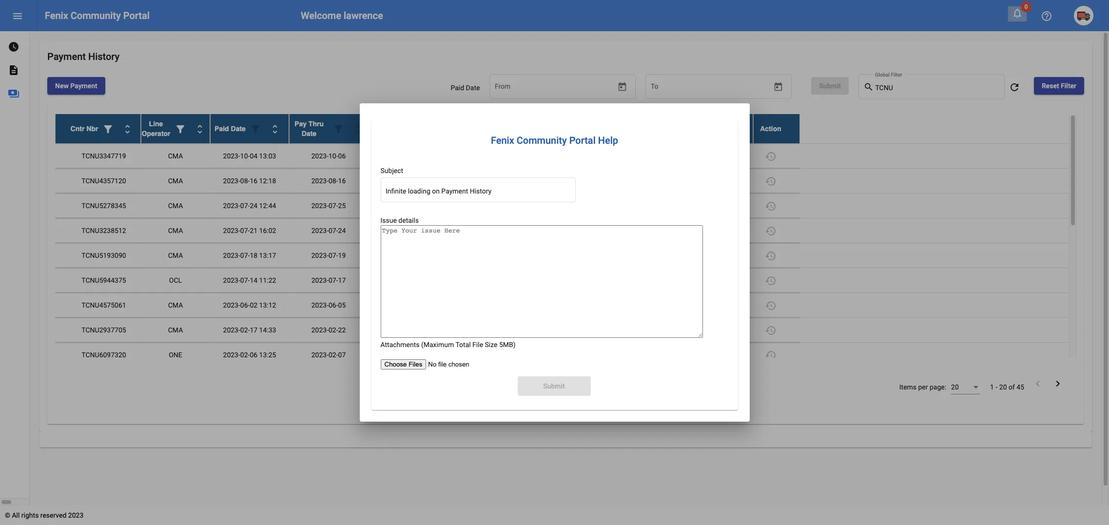 Task type: describe. For each thing, give the bounding box(es) containing it.
filter_alt button for line operator filter_alt
[[171, 119, 190, 139]]

rights
[[21, 512, 39, 519]]

info
[[535, 130, 548, 138]]

Subject field
[[386, 188, 571, 196]]

navigate_next button
[[1050, 378, 1067, 392]]

6 restore row from the top
[[55, 268, 1070, 293]]

restore button for cs_live_b1zrxrhs5avd0ugplh3heoyvhdypoqmktg3aaai4ged6x0atshkfkewmvx
[[761, 246, 781, 265]]

size
[[485, 341, 498, 349]]

©
[[5, 512, 10, 519]]

no color image for unfold_more button for line operator
[[194, 124, 206, 135]]

cntr nbr filter_alt
[[71, 124, 114, 135]]

notifications_none button
[[1008, 6, 1028, 22]]

restore for cs_live_b1ugcrsnvtccmyrvx5oktihzveetrp2m3nyoj9e4jbuha2gh8ybysxizqp
[[765, 151, 777, 163]]

1
[[991, 383, 995, 391]]

08- for 2023-08-16 12:18
[[240, 177, 250, 185]]

community for fenix community portal
[[71, 10, 121, 21]]

2023-02-06 13:25
[[223, 351, 276, 359]]

portal for fenix community portal help
[[570, 135, 596, 147]]

07- for 2023-07-21 16:02
[[240, 227, 250, 235]]

total
[[456, 341, 471, 349]]

restore for cs_live_b1lldcahtnj7lgga89rti3ndhskd2jvyaowaje8jrgt8szqdgtn3vfsdj3
[[765, 225, 777, 237]]

completed for cs_live_b1dmomsokpu55oajdwuu2uklt5rearkivtsvhfuvxkuqsiilhkhp1ce9zz
[[460, 177, 499, 185]]

2023-02-17 14:33
[[223, 326, 276, 334]]

thru
[[309, 120, 324, 128]]

Global Filter field
[[876, 84, 1000, 92]]

07
[[338, 351, 346, 359]]

submit for submit button to the right
[[820, 82, 841, 90]]

payment history
[[47, 51, 120, 62]]

cs_live_b1lldcahtnj7lgga89rti3ndhskd2jvyaowaje8jrgt8szqdgtn3vfsdj3 link
[[539, 227, 784, 235]]

file
[[473, 341, 483, 349]]

welcome
[[301, 10, 341, 21]]

17 for 07-
[[338, 277, 346, 284]]

items
[[900, 383, 917, 391]]

n4
[[619, 115, 627, 123]]

search
[[864, 82, 874, 92]]

paid for paid date
[[451, 84, 464, 92]]

container availability
[[29, 37, 66, 56]]

tcnu5193090
[[82, 252, 126, 259]]

date inside pay thru date
[[302, 130, 317, 138]]

1 vertical spatial submit button
[[518, 376, 591, 396]]

filter_alt button for paid date filter_alt
[[246, 119, 265, 139]]

06 for 10-
[[338, 152, 346, 160]]

cs_live_b1zrxrhs5avd0ugplh3heoyvhdypoqmktg3aaai4ged6x0atshkfkewmvx link
[[539, 252, 794, 259]]

cs_live_b1wvgn5idhw0bpmqaydqbhdcriqhg6n4nqymd0rrjxdk1vllgyrk21coi1
[[539, 326, 789, 334]]

unfold_more for cntr nbr
[[122, 124, 133, 135]]

From date field
[[495, 84, 593, 92]]

submit for the bottom submit button
[[544, 382, 565, 390]]

1 20 from the left
[[952, 383, 959, 391]]

payment/receipt
[[514, 120, 569, 128]]

history
[[88, 51, 120, 62]]

4 restore row from the top
[[55, 219, 1070, 243]]

07- for 2023-07-19
[[329, 252, 338, 259]]

no color image for navigate_next button at the right bottom of page
[[1053, 378, 1064, 390]]

cs_live_b1ugcrsnvtccmyrvx5oktihzveetrp2m3nyoj9e4jbuha2gh8ybysxizqp link
[[539, 152, 785, 160]]

description
[[8, 64, 20, 76]]

fenix community portal help
[[491, 135, 619, 147]]

2023-07-24
[[312, 227, 346, 235]]

5 unfold_more button from the left
[[588, 119, 608, 139]]

new payment button
[[47, 77, 105, 95]]

notifications_none
[[1012, 7, 1024, 19]]

06- for 05
[[329, 301, 338, 309]]

504 for 2023-07-24
[[400, 227, 411, 235]]

reset filter
[[1042, 82, 1077, 90]]

restore button for cs_live_b1qf0bcwsbafpxodkznfqcegnuorrwk0ub3ntwbiuamtt33ctbrixpsl1o
[[761, 345, 781, 365]]

07- for 2023-07-24
[[329, 227, 338, 235]]

13:17
[[259, 252, 276, 259]]

line
[[149, 120, 163, 128]]

2023-10-04 13:03
[[223, 152, 276, 160]]

02- for 22
[[329, 326, 338, 334]]

2023- for 2023-08-16 12:18
[[223, 177, 240, 185]]

2023-02-07
[[312, 351, 346, 359]]

unfold_more for line operator
[[194, 124, 206, 135]]

13:25
[[259, 351, 276, 359]]

container
[[29, 37, 63, 46]]

menu button
[[8, 6, 27, 25]]

unfold_more for pay thru date
[[352, 124, 364, 135]]

9 restore row from the top
[[55, 343, 1070, 368]]

252
[[400, 202, 411, 210]]

1 - 20 of 45
[[991, 383, 1025, 391]]

unfold_more button for paid date
[[265, 119, 285, 139]]

cs_live_b1wvgn5idhw0bpmqaydqbhdcriqhg6n4nqymd0rrjxdk1vllgyrk21coi1 link
[[539, 326, 789, 334]]

12:44
[[259, 202, 276, 210]]

02- for 06
[[240, 351, 250, 359]]

details
[[399, 216, 419, 224]]

21
[[250, 227, 258, 235]]

no color image containing watch_later
[[8, 41, 20, 53]]

2023-07-17
[[312, 277, 346, 284]]

restore for cs_live_b1zunyzxazjxpjtelq8s0fuhkexjwibieicnwh5yxjjzflfulwgv8grkbg
[[765, 201, 777, 212]]

new
[[55, 82, 69, 90]]

2023- for 2023-07-25
[[312, 202, 329, 210]]

cma for 2023-08-16 12:18
[[168, 177, 183, 185]]

n4 processing status column header
[[604, 114, 679, 143]]

2023- for 2023-07-14 11:22
[[223, 277, 240, 284]]

fenix for fenix community portal
[[45, 10, 68, 21]]

2023- for 2023-06-02 13:12
[[223, 301, 240, 309]]

navigation containing watch_later
[[0, 31, 66, 105]]

pay
[[295, 120, 307, 128]]

705
[[400, 351, 411, 359]]

row inside grid
[[55, 114, 1070, 144]]

fenix community portal
[[45, 10, 150, 21]]

16 for 2023-08-16
[[338, 177, 346, 185]]

06 for 02-
[[250, 351, 258, 359]]

12:18
[[259, 177, 276, 185]]

cs_live_b1dmomsokpu55oajdwuu2uklt5rearkivtsvhfuvxkuqsiilhkhp1ce9zz
[[539, 177, 783, 185]]

24 for 2023-07-24
[[338, 227, 346, 235]]

restore for cs_live_b1wvgn5idhw0bpmqaydqbhdcriqhg6n4nqymd0rrjxdk1vllgyrk21coi1
[[765, 325, 777, 337]]

19
[[338, 252, 346, 259]]

2023- for 2023-07-17
[[312, 277, 329, 284]]

paid date
[[451, 84, 480, 92]]

2023- for 2023-10-06
[[312, 152, 329, 160]]

no color image for cs_live_b1zunyzxazjxpjtelq8s0fuhkexjwibieicnwh5yxjjzflfulwgv8grkbg's "restore" button
[[765, 201, 777, 212]]

restore button for cs_live_b1ugcrsnvtccmyrvx5oktihzveetrp2m3nyoj9e4jbuha2gh8ybysxizqp
[[761, 146, 781, 166]]

inquiries
[[29, 65, 59, 75]]

no color image for "restore" button associated with cs_live_b1qf0bcwsbafpxodkznfqcegnuorrwk0ub3ntwbiuamtt33ctbrixpsl1o
[[765, 350, 777, 362]]

2023- for 2023-10-04 13:03
[[223, 152, 240, 160]]

refresh button
[[1005, 77, 1025, 97]]

4 column header from the left
[[289, 114, 368, 143]]

ocl
[[169, 277, 182, 284]]

watch_later
[[8, 41, 20, 53]]

07- for 2023-07-18 13:17
[[240, 252, 250, 259]]

06- for 02
[[240, 301, 250, 309]]

22
[[338, 326, 346, 334]]

all
[[12, 512, 20, 519]]

filter_alt for cntr nbr filter_alt
[[102, 124, 114, 135]]

cs_live_b1qf0bcwsbafpxodkznfqcegnuorrwk0ub3ntwbiuamtt33ctbrixpsl1o link
[[539, 351, 792, 359]]

cma for 2023-07-18 13:17
[[168, 252, 183, 259]]

action
[[761, 125, 782, 133]]

nbr
[[86, 125, 98, 133]]

7 restore row from the top
[[55, 293, 1070, 318]]

restore for cs_live_b1ichpd6imifomqy0khxkeg1uaszi7hrho0cxbjewh1vk1ae3bwpqcmqft
[[765, 300, 777, 312]]

navigate_next
[[1053, 378, 1064, 390]]

n4 processing status
[[604, 115, 641, 142]]

14
[[250, 277, 258, 284]]

issue details
[[381, 216, 419, 224]]

restore for cs_live_b1zrxrhs5avd0ugplh3heoyvhdypoqmktg3aaai4ged6x0atshkfkewmvx
[[765, 250, 777, 262]]

02- for 17
[[240, 326, 250, 334]]

community for fenix community portal help
[[517, 135, 567, 147]]

cma for 2023-07-24 12:44
[[168, 202, 183, 210]]

07- for 2023-07-25
[[329, 202, 338, 210]]

items per page:
[[900, 383, 947, 391]]

02
[[250, 301, 258, 309]]

reset
[[1042, 82, 1060, 90]]

cs_live_b1lldcahtnj7lgga89rti3ndhskd2jvyaowaje8jrgt8szqdgtn3vfsdj3
[[539, 227, 784, 235]]

restore button for cs_live_b1smah5fqjhf1tozbgcfkshxd4lxhzxvo6edxn1h5bf8n92fai9ino7srr
[[761, 271, 781, 290]]

cs_live_b1zrxrhs5avd0ugplh3heoyvhdypoqmktg3aaai4ged6x0atshkfkewmvx
[[539, 252, 794, 259]]

payment/receipt info
[[514, 120, 569, 138]]

5mb)
[[499, 341, 516, 349]]

24 for 2023-07-24 12:44
[[250, 202, 258, 210]]

16 for 2023-08-16 12:18
[[250, 177, 258, 185]]

2023-07-24 12:44
[[223, 202, 276, 210]]

no color image inside "navigate_before" button
[[1033, 378, 1044, 390]]

pay thru date
[[295, 120, 324, 138]]

cntr
[[71, 125, 85, 133]]



Task type: vqa. For each thing, say whether or not it's contained in the screenshot.


Task type: locate. For each thing, give the bounding box(es) containing it.
no color image containing refresh
[[1009, 82, 1021, 93]]

0 horizontal spatial 20
[[952, 383, 959, 391]]

2023- for 2023-08-16
[[312, 177, 329, 185]]

504 down subject
[[400, 177, 411, 185]]

08- left 12:18
[[240, 177, 250, 185]]

submit button
[[812, 77, 849, 95], [518, 376, 591, 396]]

© all rights reserved 2023
[[5, 512, 84, 519]]

date for paid date filter_alt
[[231, 125, 246, 133]]

help
[[598, 135, 619, 147]]

3 cma from the top
[[168, 202, 183, 210]]

20
[[952, 383, 959, 391], [1000, 383, 1008, 391]]

0 horizontal spatial submit button
[[518, 376, 591, 396]]

navigate_before
[[1033, 378, 1044, 390]]

unfold_more column header
[[514, 114, 608, 143]]

24 up 19 at the top left
[[338, 227, 346, 235]]

filter
[[1061, 82, 1077, 90]]

1 filter_alt button from the left
[[98, 119, 118, 139]]

0 horizontal spatial 06-
[[240, 301, 250, 309]]

17 up '05'
[[338, 277, 346, 284]]

1 horizontal spatial 20
[[1000, 383, 1008, 391]]

2023-06-05
[[312, 301, 346, 309]]

0 horizontal spatial 17
[[250, 326, 258, 334]]

paid inside paid date filter_alt
[[215, 125, 229, 133]]

processing
[[604, 125, 641, 133]]

cma for 2023-07-21 16:02
[[168, 227, 183, 235]]

column header
[[55, 114, 141, 143], [141, 114, 210, 143], [210, 114, 289, 143], [289, 114, 368, 143], [368, 114, 442, 143], [442, 114, 517, 143]]

1 restore button from the top
[[761, 146, 781, 166]]

filter_alt inside line operator filter_alt
[[175, 124, 186, 135]]

07- up 2023-07-17
[[329, 252, 338, 259]]

02-
[[240, 326, 250, 334], [329, 326, 338, 334], [240, 351, 250, 359], [329, 351, 338, 359]]

cma
[[168, 152, 183, 160], [168, 177, 183, 185], [168, 202, 183, 210], [168, 227, 183, 235], [168, 252, 183, 259], [168, 301, 183, 309], [168, 326, 183, 334]]

07- for 2023-07-14 11:22
[[240, 277, 250, 284]]

submit
[[820, 82, 841, 90], [544, 382, 565, 390]]

unfold_more right thru
[[352, 124, 364, 135]]

7 restore from the top
[[765, 300, 777, 312]]

restore for cs_live_b1dmomsokpu55oajdwuu2uklt5rearkivtsvhfuvxkuqsiilhkhp1ce9zz
[[765, 176, 777, 187]]

11:22
[[259, 277, 276, 284]]

9 restore button from the top
[[761, 345, 781, 365]]

date inside paid date filter_alt
[[231, 125, 246, 133]]

unfold_more button right thru
[[348, 119, 368, 139]]

06- left the 13:12
[[240, 301, 250, 309]]

unfold_more button left n4
[[588, 119, 608, 139]]

unfold_more button left pay at the top left of page
[[265, 119, 285, 139]]

filter_alt inside popup button
[[333, 124, 344, 135]]

2023- left "21"
[[223, 227, 240, 235]]

no color image for filter_alt popup button corresponding to cntr nbr filter_alt
[[102, 124, 114, 135]]

one
[[169, 351, 182, 359]]

no color image for refresh button
[[1009, 82, 1021, 93]]

payment down inquiries
[[29, 89, 60, 98]]

2023
[[68, 512, 84, 519]]

no color image containing payments
[[8, 88, 20, 100]]

2 unfold_more button from the left
[[190, 119, 210, 139]]

7 restore button from the top
[[761, 296, 781, 315]]

1 horizontal spatial 08-
[[329, 177, 338, 185]]

0 vertical spatial completed
[[460, 177, 499, 185]]

1 06- from the left
[[240, 301, 250, 309]]

24
[[250, 202, 258, 210], [338, 227, 346, 235]]

07- down 2023-07-25
[[329, 227, 338, 235]]

filter_alt for line operator filter_alt
[[175, 124, 186, 135]]

cs_live_b1ichpd6imifomqy0khxkeg1uaszi7hrho0cxbjewh1vk1ae3bwpqcmqft link
[[539, 301, 794, 309]]

1 horizontal spatial 10-
[[329, 152, 338, 160]]

2023-10-06
[[312, 152, 346, 160]]

06
[[338, 152, 346, 160], [250, 351, 258, 359]]

1 restore row from the top
[[55, 144, 1070, 169]]

1 horizontal spatial 06-
[[329, 301, 338, 309]]

unfold_more button for pay thru date
[[348, 119, 368, 139]]

6 unfold_more button from the left
[[734, 119, 753, 139]]

06- up 2023-02-22
[[329, 301, 338, 309]]

2 20 from the left
[[1000, 383, 1008, 391]]

no color image containing navigate_before
[[1033, 378, 1044, 390]]

completed
[[460, 177, 499, 185], [460, 202, 499, 210], [460, 227, 499, 235]]

1 16 from the left
[[250, 177, 258, 185]]

4 filter_alt button from the left
[[329, 119, 348, 139]]

2 08- from the left
[[329, 177, 338, 185]]

refresh
[[1009, 82, 1021, 93]]

504 down details
[[400, 227, 411, 235]]

8 restore button from the top
[[761, 320, 781, 340]]

6 restore from the top
[[765, 275, 777, 287]]

0 vertical spatial submit
[[820, 82, 841, 90]]

no color image for "restore" button corresponding to cs_live_b1zrxrhs5avd0ugplh3heoyvhdypoqmktg3aaai4ged6x0atshkfkewmvx
[[765, 250, 777, 262]]

restore row
[[55, 144, 1070, 169], [55, 169, 1070, 194], [55, 194, 1070, 219], [55, 219, 1070, 243], [55, 243, 1070, 268], [55, 268, 1070, 293], [55, 293, 1070, 318], [55, 318, 1070, 343], [55, 343, 1070, 368]]

1 vertical spatial paid
[[215, 125, 229, 133]]

0 vertical spatial fenix
[[45, 10, 68, 21]]

5 unfold_more from the left
[[592, 124, 604, 135]]

1 completed from the top
[[460, 177, 499, 185]]

07- left 11:22
[[240, 277, 250, 284]]

completed for cs_live_b1lldcahtnj7lgga89rti3ndhskd2jvyaowaje8jrgt8szqdgtn3vfsdj3
[[460, 227, 499, 235]]

row
[[55, 114, 1070, 144]]

9 restore from the top
[[765, 350, 777, 362]]

10- for 04
[[240, 152, 250, 160]]

no color image inside refresh button
[[1009, 82, 1021, 93]]

welcome lawrence
[[301, 10, 383, 21]]

issue
[[381, 216, 397, 224]]

attachments
[[381, 341, 420, 349]]

payment inside new payment button
[[70, 82, 97, 90]]

tcnu2937705
[[82, 326, 126, 334]]

unfold_more button right line operator filter_alt
[[190, 119, 210, 139]]

2 10- from the left
[[329, 152, 338, 160]]

2023- up 2023-07-21 16:02
[[223, 202, 240, 210]]

community down payment/receipt
[[517, 135, 567, 147]]

02- left 13:25 on the left
[[240, 351, 250, 359]]

2 completed from the top
[[460, 202, 499, 210]]

1 vertical spatial 24
[[338, 227, 346, 235]]

8 restore row from the top
[[55, 318, 1070, 343]]

06-
[[240, 301, 250, 309], [329, 301, 338, 309]]

2023- left 25
[[312, 202, 329, 210]]

paid for paid date filter_alt
[[215, 125, 229, 133]]

no color image containing search
[[864, 81, 876, 93]]

2023- for 2023-07-19
[[312, 252, 329, 259]]

1 column header from the left
[[55, 114, 141, 143]]

2023-02-22
[[312, 326, 346, 334]]

4 restore button from the top
[[761, 221, 781, 240]]

2 restore row from the top
[[55, 169, 1070, 194]]

subject
[[381, 167, 403, 175]]

07- up 2023-07-24
[[329, 202, 338, 210]]

2023- left 07
[[312, 351, 329, 359]]

4 unfold_more button from the left
[[348, 119, 368, 139]]

07- left 16:02
[[240, 227, 250, 235]]

5 restore from the top
[[765, 250, 777, 262]]

no color image for cs_live_b1wvgn5idhw0bpmqaydqbhdcriqhg6n4nqymd0rrjxdk1vllgyrk21coi1's "restore" button
[[765, 325, 777, 337]]

new payment
[[55, 82, 97, 90]]

8 restore from the top
[[765, 325, 777, 337]]

unfold_more button left operator
[[118, 119, 137, 139]]

17 left 14:33
[[250, 326, 258, 334]]

unfold_more left pay at the top left of page
[[269, 124, 281, 135]]

10- up 2023-08-16 on the left top
[[329, 152, 338, 160]]

payment right new
[[70, 82, 97, 90]]

2023- down 2023-06-02 13:12
[[223, 326, 240, 334]]

payment down container
[[47, 51, 86, 62]]

0 vertical spatial paid
[[451, 84, 464, 92]]

2 vertical spatial completed
[[460, 227, 499, 235]]

0 vertical spatial 24
[[250, 202, 258, 210]]

0 vertical spatial 17
[[338, 277, 346, 284]]

3 restore from the top
[[765, 201, 777, 212]]

cs_live_b1qf0bcwsbafpxodkznfqcegnuorrwk0ub3ntwbiuamtt33ctbrixpsl1o
[[539, 351, 792, 359]]

no color image inside "menu" 'button'
[[12, 10, 23, 22]]

status
[[612, 135, 633, 142]]

restore for cs_live_b1smah5fqjhf1tozbgcfkshxd4lxhzxvo6edxn1h5bf8n92fai9ino7srr
[[765, 275, 777, 287]]

1 horizontal spatial submit
[[820, 82, 841, 90]]

1 vertical spatial completed
[[460, 202, 499, 210]]

restore button for cs_live_b1ichpd6imifomqy0khxkeg1uaszi7hrho0cxbjewh1vk1ae3bwpqcmqft
[[761, 296, 781, 315]]

no color image containing unfold_more
[[122, 124, 133, 135]]

reset filter button
[[1035, 77, 1085, 95]]

08- up 2023-07-25
[[329, 177, 338, 185]]

2023-08-16 12:18
[[223, 177, 276, 185]]

2 unfold_more from the left
[[194, 124, 206, 135]]

5 column header from the left
[[368, 114, 442, 143]]

0 vertical spatial 06
[[338, 152, 346, 160]]

cs_live_b1smah5fqjhf1tozbgcfkshxd4lxhzxvo6edxn1h5bf8n92fai9ino7srr
[[539, 277, 784, 284]]

1 unfold_more button from the left
[[118, 119, 137, 139]]

14:33
[[259, 326, 276, 334]]

unfold_more button for line operator
[[190, 119, 210, 139]]

restore button for cs_live_b1dmomsokpu55oajdwuu2uklt5rearkivtsvhfuvxkuqsiilhkhp1ce9zz
[[761, 171, 781, 191]]

of
[[1009, 383, 1015, 391]]

2 column header from the left
[[141, 114, 210, 143]]

2023- left '18'
[[223, 252, 240, 259]]

3 restore button from the top
[[761, 196, 781, 216]]

6 unfold_more from the left
[[738, 124, 749, 135]]

02- left 14:33
[[240, 326, 250, 334]]

(maximum
[[421, 341, 454, 349]]

07- up "2023-06-05"
[[329, 277, 338, 284]]

availability
[[29, 47, 66, 56]]

no color image for sixth unfold_more button from left
[[738, 124, 749, 135]]

02- for 07
[[329, 351, 338, 359]]

1 vertical spatial 17
[[250, 326, 258, 334]]

2 restore button from the top
[[761, 171, 781, 191]]

2 cma from the top
[[168, 177, 183, 185]]

no color image inside "unfold_more" column header
[[592, 124, 604, 135]]

16
[[250, 177, 258, 185], [338, 177, 346, 185]]

6 restore button from the top
[[761, 271, 781, 290]]

10- left 13:03
[[240, 152, 250, 160]]

02- down "2023-06-05"
[[329, 326, 338, 334]]

2 filter_alt from the left
[[175, 124, 186, 135]]

2023- left 19 at the top left
[[312, 252, 329, 259]]

07-
[[240, 202, 250, 210], [329, 202, 338, 210], [240, 227, 250, 235], [329, 227, 338, 235], [240, 252, 250, 259], [329, 252, 338, 259], [240, 277, 250, 284], [329, 277, 338, 284]]

0 horizontal spatial community
[[71, 10, 121, 21]]

1 horizontal spatial 24
[[338, 227, 346, 235]]

no color image
[[12, 10, 23, 22], [1041, 10, 1053, 22], [8, 41, 20, 53], [8, 64, 20, 76], [1009, 82, 1021, 93], [102, 124, 114, 135], [175, 124, 186, 135], [194, 124, 206, 135], [269, 124, 281, 135], [352, 124, 364, 135], [592, 124, 604, 135], [738, 124, 749, 135], [765, 151, 777, 163], [765, 201, 777, 212], [765, 250, 777, 262], [765, 300, 777, 312], [765, 325, 777, 337], [765, 350, 777, 362], [1053, 378, 1064, 390]]

no color image inside navigate_next button
[[1053, 378, 1064, 390]]

cell
[[368, 144, 442, 168], [442, 144, 517, 168], [605, 144, 679, 168], [679, 144, 754, 168], [605, 169, 679, 193], [679, 169, 754, 193], [605, 194, 679, 218], [679, 194, 754, 218], [605, 219, 679, 243], [679, 219, 754, 243], [368, 243, 442, 268], [442, 243, 517, 268], [605, 243, 679, 268], [679, 243, 754, 268], [368, 268, 442, 293], [442, 268, 517, 293], [605, 268, 679, 293], [679, 268, 754, 293], [368, 293, 442, 318], [442, 293, 517, 318], [605, 293, 679, 318], [679, 293, 754, 318], [368, 318, 442, 342], [442, 318, 517, 342], [605, 318, 679, 342], [679, 318, 754, 342], [442, 343, 517, 367], [605, 343, 679, 367], [679, 343, 754, 367]]

0 horizontal spatial 08-
[[240, 177, 250, 185]]

filter_alt button up the 04 on the left top of the page
[[246, 119, 265, 139]]

cma for 2023-06-02 13:12
[[168, 301, 183, 309]]

no color image containing description
[[8, 64, 20, 76]]

1 horizontal spatial paid
[[451, 84, 464, 92]]

Type Your issue Here text field
[[381, 225, 703, 338]]

no color image containing navigate_next
[[1053, 378, 1064, 390]]

payment for payment history
[[47, 51, 86, 62]]

cs_live_b1ugcrsnvtccmyrvx5oktihzveetrp2m3nyoj9e4jbuha2gh8ybysxizqp
[[539, 152, 785, 160]]

3 filter_alt from the left
[[250, 124, 261, 135]]

filter_alt button
[[98, 119, 118, 139], [171, 119, 190, 139], [246, 119, 265, 139], [329, 119, 348, 139]]

16 left 12:18
[[250, 177, 258, 185]]

0 horizontal spatial date
[[231, 125, 246, 133]]

no color image for pay thru date's unfold_more button
[[352, 124, 364, 135]]

unfold_more button left action
[[734, 119, 753, 139]]

unfold_more button
[[118, 119, 137, 139], [190, 119, 210, 139], [265, 119, 285, 139], [348, 119, 368, 139], [588, 119, 608, 139], [734, 119, 753, 139]]

3 unfold_more from the left
[[269, 124, 281, 135]]

2023-07-14 11:22
[[223, 277, 276, 284]]

no color image for unfold_more button associated with paid date
[[269, 124, 281, 135]]

2023-07-25
[[312, 202, 346, 210]]

filter_alt button for cntr nbr filter_alt
[[98, 119, 118, 139]]

10-
[[240, 152, 250, 160], [329, 152, 338, 160]]

navigation
[[0, 31, 66, 105]]

payment for payment
[[29, 89, 60, 98]]

0 horizontal spatial paid
[[215, 125, 229, 133]]

cma for 2023-10-04 13:03
[[168, 152, 183, 160]]

payments
[[8, 88, 20, 100]]

06 up 2023-08-16 on the left top
[[338, 152, 346, 160]]

6 column header from the left
[[442, 114, 517, 143]]

fenix up container
[[45, 10, 68, 21]]

1 horizontal spatial 06
[[338, 152, 346, 160]]

To date field
[[651, 84, 749, 92]]

no color image inside notifications_none popup button
[[1012, 7, 1024, 19]]

6 cma from the top
[[168, 301, 183, 309]]

5 restore button from the top
[[761, 246, 781, 265]]

None file field
[[381, 359, 504, 370]]

2023- up 2023-07-25
[[312, 177, 329, 185]]

portal
[[123, 10, 150, 21], [570, 135, 596, 147]]

lawrence
[[344, 10, 383, 21]]

2023- left the 04 on the left top of the page
[[223, 152, 240, 160]]

no color image for "menu" 'button'
[[12, 10, 23, 22]]

13:12
[[259, 301, 276, 309]]

no color image for help_outline popup button in the top of the page
[[1041, 10, 1053, 22]]

08- for 2023-08-16
[[329, 177, 338, 185]]

0 horizontal spatial submit
[[544, 382, 565, 390]]

2023- for 2023-02-17 14:33
[[223, 326, 240, 334]]

1 504 from the top
[[400, 177, 411, 185]]

filter_alt for paid date filter_alt
[[250, 124, 261, 135]]

filter_alt up the 04 on the left top of the page
[[250, 124, 261, 135]]

7 cma from the top
[[168, 326, 183, 334]]

25
[[338, 202, 346, 210]]

unfold_more button for cntr nbr
[[118, 119, 137, 139]]

504
[[400, 177, 411, 185], [400, 227, 411, 235]]

1 unfold_more from the left
[[122, 124, 133, 135]]

action column header
[[754, 114, 800, 143]]

2023- left '05'
[[312, 301, 329, 309]]

unfold_more for paid date
[[269, 124, 281, 135]]

no color image
[[1012, 7, 1024, 19], [864, 81, 876, 93], [8, 88, 20, 100], [122, 124, 133, 135], [250, 124, 261, 135], [333, 124, 344, 135], [765, 176, 777, 187], [765, 225, 777, 237], [765, 275, 777, 287], [1033, 378, 1044, 390]]

no color image containing menu
[[12, 10, 23, 22]]

no color image for "restore" button for cs_live_b1ugcrsnvtccmyrvx5oktihzveetrp2m3nyoj9e4jbuha2gh8ybysxizqp
[[765, 151, 777, 163]]

24 left 12:44
[[250, 202, 258, 210]]

07- left 13:17 on the top left of the page
[[240, 252, 250, 259]]

filter_alt button up the tcnu3347719
[[98, 119, 118, 139]]

2023-07-18 13:17
[[223, 252, 276, 259]]

5 cma from the top
[[168, 252, 183, 259]]

20 right page:
[[952, 383, 959, 391]]

unfold_more inside "unfold_more" column header
[[592, 124, 604, 135]]

2023- down 2023-07-25
[[312, 227, 329, 235]]

filter_alt right nbr
[[102, 124, 114, 135]]

navigate_before button
[[1030, 378, 1047, 392]]

1 vertical spatial portal
[[570, 135, 596, 147]]

2 horizontal spatial date
[[466, 84, 480, 92]]

0 vertical spatial portal
[[123, 10, 150, 21]]

cs_live_b1ichpd6imifomqy0khxkeg1uaszi7hrho0cxbjewh1vk1ae3bwpqcmqft
[[539, 301, 794, 309]]

unfold_more left action
[[738, 124, 749, 135]]

0 horizontal spatial 10-
[[240, 152, 250, 160]]

grid containing filter_alt
[[55, 114, 1077, 368]]

1 restore from the top
[[765, 151, 777, 163]]

completed for cs_live_b1zunyzxazjxpjtelq8s0fuhkexjwibieicnwh5yxjjzflfulwgv8grkbg
[[460, 202, 499, 210]]

restore button for cs_live_b1lldcahtnj7lgga89rti3ndhskd2jvyaowaje8jrgt8szqdgtn3vfsdj3
[[761, 221, 781, 240]]

cma for 2023-02-17 14:33
[[168, 326, 183, 334]]

4 unfold_more from the left
[[352, 124, 364, 135]]

2023- left 02 on the bottom
[[223, 301, 240, 309]]

no color image for filter_alt popup button associated with line operator filter_alt
[[175, 124, 186, 135]]

0 horizontal spatial portal
[[123, 10, 150, 21]]

restore button
[[761, 146, 781, 166], [761, 171, 781, 191], [761, 196, 781, 216], [761, 221, 781, 240], [761, 246, 781, 265], [761, 271, 781, 290], [761, 296, 781, 315], [761, 320, 781, 340], [761, 345, 781, 365]]

2023- for 2023-02-06 13:25
[[223, 351, 240, 359]]

07- for 2023-07-17
[[329, 277, 338, 284]]

0 horizontal spatial 24
[[250, 202, 258, 210]]

operator
[[142, 130, 171, 138]]

2023-07-21 16:02
[[223, 227, 276, 235]]

2023- up 2023-08-16 on the left top
[[312, 152, 329, 160]]

community up history
[[71, 10, 121, 21]]

filter_alt button right line
[[171, 119, 190, 139]]

cs_live_b1zunyzxazjxpjtelq8s0fuhkexjwibieicnwh5yxjjzflfulwgv8grkbg
[[539, 202, 775, 210]]

1 filter_alt from the left
[[102, 124, 114, 135]]

filter_alt button right thru
[[329, 119, 348, 139]]

0 horizontal spatial 06
[[250, 351, 258, 359]]

3 restore row from the top
[[55, 194, 1070, 219]]

1 horizontal spatial submit button
[[812, 77, 849, 95]]

1 vertical spatial fenix
[[491, 135, 514, 147]]

restore for cs_live_b1qf0bcwsbafpxodkznfqcegnuorrwk0ub3ntwbiuamtt33ctbrixpsl1o
[[765, 350, 777, 362]]

0 vertical spatial 504
[[400, 177, 411, 185]]

1 horizontal spatial date
[[302, 130, 317, 138]]

2023- left "22" on the bottom
[[312, 326, 329, 334]]

1 horizontal spatial 17
[[338, 277, 346, 284]]

04
[[250, 152, 258, 160]]

4 restore from the top
[[765, 225, 777, 237]]

0 vertical spatial submit button
[[812, 77, 849, 95]]

1 vertical spatial 06
[[250, 351, 258, 359]]

1 horizontal spatial 16
[[338, 177, 346, 185]]

2023- left 14
[[223, 277, 240, 284]]

1 vertical spatial submit
[[544, 382, 565, 390]]

07- for 2023-07-24 12:44
[[240, 202, 250, 210]]

help_outline button
[[1038, 6, 1057, 25]]

restore button for cs_live_b1zunyzxazjxpjtelq8s0fuhkexjwibieicnwh5yxjjzflfulwgv8grkbg
[[761, 196, 781, 216]]

0 horizontal spatial fenix
[[45, 10, 68, 21]]

2 16 from the left
[[338, 177, 346, 185]]

restore
[[765, 151, 777, 163], [765, 176, 777, 187], [765, 201, 777, 212], [765, 225, 777, 237], [765, 250, 777, 262], [765, 275, 777, 287], [765, 300, 777, 312], [765, 325, 777, 337], [765, 350, 777, 362]]

10- for 06
[[329, 152, 338, 160]]

-
[[996, 383, 998, 391]]

2023- up "2023-06-05"
[[312, 277, 329, 284]]

grid
[[55, 114, 1077, 368]]

3 column header from the left
[[210, 114, 289, 143]]

2023- for 2023-02-07
[[312, 351, 329, 359]]

fenix left info on the left
[[491, 135, 514, 147]]

unfold_more right line operator filter_alt
[[194, 124, 206, 135]]

no color image containing help_outline
[[1041, 10, 1053, 22]]

reserved
[[40, 512, 67, 519]]

1 08- from the left
[[240, 177, 250, 185]]

16:02
[[259, 227, 276, 235]]

no color image containing notifications_none
[[1012, 7, 1024, 19]]

02- down 2023-02-22
[[329, 351, 338, 359]]

unfold_more left operator
[[122, 124, 133, 135]]

08-
[[240, 177, 250, 185], [329, 177, 338, 185]]

tcnu5944375
[[82, 277, 126, 284]]

2023- for 2023-07-24
[[312, 227, 329, 235]]

4 filter_alt from the left
[[333, 124, 344, 135]]

3 filter_alt button from the left
[[246, 119, 265, 139]]

restore button for cs_live_b1wvgn5idhw0bpmqaydqbhdcriqhg6n4nqymd0rrjxdk1vllgyrk21coi1
[[761, 320, 781, 340]]

no color image for fifth unfold_more button from left
[[592, 124, 604, 135]]

1 vertical spatial 504
[[400, 227, 411, 235]]

0 vertical spatial community
[[71, 10, 121, 21]]

2 restore from the top
[[765, 176, 777, 187]]

filter_alt right operator
[[175, 124, 186, 135]]

07- left 12:44
[[240, 202, 250, 210]]

1 cma from the top
[[168, 152, 183, 160]]

16 up 25
[[338, 177, 346, 185]]

no color image for cs_live_b1ichpd6imifomqy0khxkeg1uaszi7hrho0cxbjewh1vk1ae3bwpqcmqft's "restore" button
[[765, 300, 777, 312]]

no color image inside help_outline popup button
[[1041, 10, 1053, 22]]

menu
[[12, 10, 23, 22]]

portal for fenix community portal
[[123, 10, 150, 21]]

2023- for 2023-07-18 13:17
[[223, 252, 240, 259]]

504 for 2023-08-16
[[400, 177, 411, 185]]

2 filter_alt button from the left
[[171, 119, 190, 139]]

20 right -
[[1000, 383, 1008, 391]]

2 06- from the left
[[329, 301, 338, 309]]

filter_alt right thru
[[333, 124, 344, 135]]

fenix
[[45, 10, 68, 21], [491, 135, 514, 147]]

2 504 from the top
[[400, 227, 411, 235]]

06 left 13:25 on the left
[[250, 351, 258, 359]]

5 restore row from the top
[[55, 243, 1070, 268]]

tcnu5278345
[[82, 202, 126, 210]]

row containing filter_alt
[[55, 114, 1070, 144]]

2023- down 2023-02-17 14:33
[[223, 351, 240, 359]]

tcnu4357120
[[82, 177, 126, 185]]

2023- for 2023-02-22
[[312, 326, 329, 334]]

2023- for 2023-06-05
[[312, 301, 329, 309]]

1 horizontal spatial fenix
[[491, 135, 514, 147]]

3 unfold_more button from the left
[[265, 119, 285, 139]]

0 horizontal spatial 16
[[250, 177, 258, 185]]

unfold_more left n4 processing status
[[592, 124, 604, 135]]

attachments (maximum total file size 5mb)
[[381, 341, 516, 349]]

1 horizontal spatial community
[[517, 135, 567, 147]]

date for paid date
[[466, 84, 480, 92]]

4 cma from the top
[[168, 227, 183, 235]]

1 vertical spatial community
[[517, 135, 567, 147]]

2023- for 2023-07-21 16:02
[[223, 227, 240, 235]]

2023- up '2023-07-24 12:44'
[[223, 177, 240, 185]]

1 10- from the left
[[240, 152, 250, 160]]

2023-06-02 13:12
[[223, 301, 276, 309]]

3 completed from the top
[[460, 227, 499, 235]]

2023- for 2023-07-24 12:44
[[223, 202, 240, 210]]

1 horizontal spatial portal
[[570, 135, 596, 147]]

13:03
[[259, 152, 276, 160]]



